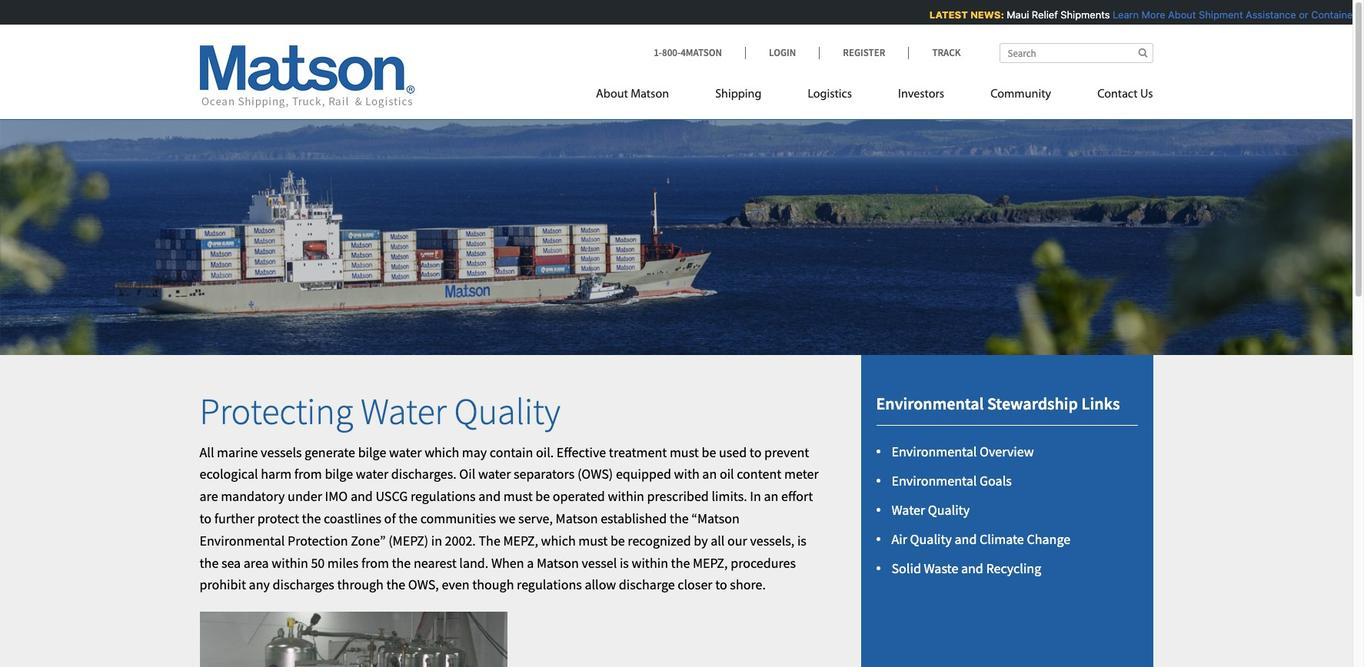Task type: locate. For each thing, give the bounding box(es) containing it.
be
[[702, 443, 716, 461], [535, 488, 550, 505], [610, 532, 625, 550]]

water up air
[[892, 501, 925, 519]]

1-800-4matson link
[[654, 46, 745, 59]]

to
[[750, 443, 762, 461], [200, 510, 212, 528], [715, 576, 727, 594]]

1 vertical spatial must
[[503, 488, 533, 505]]

1 horizontal spatial an
[[764, 488, 779, 505]]

0 horizontal spatial about
[[596, 88, 628, 101]]

must up vessel
[[578, 532, 608, 550]]

communities
[[420, 510, 496, 528]]

1 vertical spatial quality
[[928, 501, 970, 519]]

2 horizontal spatial must
[[670, 443, 699, 461]]

waste
[[924, 560, 958, 577]]

which down 'serve,'
[[541, 532, 576, 550]]

"matson
[[691, 510, 740, 528]]

news:
[[968, 8, 1002, 21]]

1 horizontal spatial water
[[892, 501, 925, 519]]

environmental down further
[[200, 532, 285, 550]]

0 vertical spatial regulations
[[411, 488, 476, 505]]

from up under
[[294, 466, 322, 483]]

about
[[1166, 8, 1194, 21], [596, 88, 628, 101]]

blue matson logo with ocean, shipping, truck, rail and logistics written beneath it. image
[[200, 45, 415, 108]]

2 vertical spatial matson
[[537, 554, 579, 572]]

miles
[[327, 554, 359, 572]]

water
[[361, 388, 447, 434], [892, 501, 925, 519]]

0 vertical spatial about
[[1166, 8, 1194, 21]]

regulations up communities
[[411, 488, 476, 505]]

environmental up environmental goals
[[892, 443, 977, 461]]

quality
[[454, 388, 561, 434], [928, 501, 970, 519], [910, 530, 952, 548]]

logistics
[[808, 88, 852, 101]]

harm
[[261, 466, 292, 483]]

contact us link
[[1074, 81, 1153, 112]]

1-800-4matson
[[654, 46, 722, 59]]

matson containership guided by tug image
[[0, 95, 1353, 355]]

water up discharges. at left bottom
[[389, 443, 422, 461]]

track link
[[908, 46, 961, 59]]

login
[[769, 46, 796, 59]]

0 vertical spatial must
[[670, 443, 699, 461]]

2 horizontal spatial to
[[750, 443, 762, 461]]

1-
[[654, 46, 662, 59]]

mepz,
[[503, 532, 538, 550], [693, 554, 728, 572]]

contact us
[[1097, 88, 1153, 101]]

environmental stewardship links section
[[842, 355, 1172, 667]]

prohibit
[[200, 576, 246, 594]]

be down established
[[610, 532, 625, 550]]

0 horizontal spatial is
[[620, 554, 629, 572]]

1 vertical spatial water
[[892, 501, 925, 519]]

None search field
[[999, 43, 1153, 63]]

to right "closer"
[[715, 576, 727, 594]]

regulations down a
[[517, 576, 582, 594]]

an
[[702, 466, 717, 483], [764, 488, 779, 505]]

an left oil
[[702, 466, 717, 483]]

environmental for environmental overview
[[892, 443, 977, 461]]

0 horizontal spatial an
[[702, 466, 717, 483]]

1 horizontal spatial from
[[361, 554, 389, 572]]

to down are
[[200, 510, 212, 528]]

water up discharges. at left bottom
[[361, 388, 447, 434]]

used
[[719, 443, 747, 461]]

be down separators on the left
[[535, 488, 550, 505]]

protection
[[288, 532, 348, 550]]

mandatory
[[221, 488, 285, 505]]

0 horizontal spatial from
[[294, 466, 322, 483]]

environmental for environmental goals
[[892, 472, 977, 490]]

bilge down protecting water quality
[[358, 443, 386, 461]]

links
[[1081, 393, 1120, 414]]

1 horizontal spatial which
[[541, 532, 576, 550]]

must
[[670, 443, 699, 461], [503, 488, 533, 505], [578, 532, 608, 550]]

1 vertical spatial an
[[764, 488, 779, 505]]

0 horizontal spatial be
[[535, 488, 550, 505]]

0 horizontal spatial to
[[200, 510, 212, 528]]

is
[[797, 532, 807, 550], [620, 554, 629, 572]]

the left ows,
[[386, 576, 405, 594]]

be left used
[[702, 443, 716, 461]]

vessels
[[261, 443, 302, 461]]

2 horizontal spatial be
[[702, 443, 716, 461]]

mepz, up a
[[503, 532, 538, 550]]

to up content
[[750, 443, 762, 461]]

matson right a
[[537, 554, 579, 572]]

regulations
[[411, 488, 476, 505], [517, 576, 582, 594]]

top menu navigation
[[596, 81, 1153, 112]]

bilge
[[358, 443, 386, 461], [325, 466, 353, 483]]

quality up the contain
[[454, 388, 561, 434]]

solid waste and recycling
[[892, 560, 1041, 577]]

0 vertical spatial be
[[702, 443, 716, 461]]

is right vessel
[[620, 554, 629, 572]]

logistics link
[[785, 81, 875, 112]]

oil.
[[536, 443, 554, 461]]

change
[[1027, 530, 1070, 548]]

2 vertical spatial be
[[610, 532, 625, 550]]

1 vertical spatial bilge
[[325, 466, 353, 483]]

community link
[[967, 81, 1074, 112]]

the
[[479, 532, 500, 550]]

0 vertical spatial which
[[425, 443, 459, 461]]

0 horizontal spatial which
[[425, 443, 459, 461]]

1 horizontal spatial regulations
[[517, 576, 582, 594]]

must up we
[[503, 488, 533, 505]]

0 vertical spatial mepz,
[[503, 532, 538, 550]]

1 horizontal spatial be
[[610, 532, 625, 550]]

1 horizontal spatial bilge
[[358, 443, 386, 461]]

and up coastlines
[[351, 488, 373, 505]]

goals
[[980, 472, 1012, 490]]

the right of
[[398, 510, 418, 528]]

we
[[499, 510, 516, 528]]

coastlines
[[324, 510, 381, 528]]

1 horizontal spatial to
[[715, 576, 727, 594]]

learn
[[1111, 8, 1137, 21]]

quality down the water quality link
[[910, 530, 952, 548]]

environmental up 'environmental overview' link
[[876, 393, 984, 414]]

1 vertical spatial to
[[200, 510, 212, 528]]

imo
[[325, 488, 348, 505]]

are
[[200, 488, 218, 505]]

1 vertical spatial mepz,
[[693, 554, 728, 572]]

equipped
[[616, 466, 671, 483]]

1 horizontal spatial mepz,
[[693, 554, 728, 572]]

air quality and climate change
[[892, 530, 1070, 548]]

solid
[[892, 560, 921, 577]]

which up discharges. at left bottom
[[425, 443, 459, 461]]

investors link
[[875, 81, 967, 112]]

sea
[[221, 554, 241, 572]]

from
[[294, 466, 322, 483], [361, 554, 389, 572]]

shipping
[[715, 88, 762, 101]]

though
[[472, 576, 514, 594]]

1 horizontal spatial about
[[1166, 8, 1194, 21]]

0 vertical spatial matson
[[631, 88, 669, 101]]

us
[[1140, 88, 1153, 101]]

an right 'in'
[[764, 488, 779, 505]]

is right the vessels,
[[797, 532, 807, 550]]

discharge
[[619, 576, 675, 594]]

2 vertical spatial to
[[715, 576, 727, 594]]

serve,
[[518, 510, 553, 528]]

register link
[[819, 46, 908, 59]]

matson down operated
[[556, 510, 598, 528]]

prevent
[[764, 443, 809, 461]]

1 vertical spatial about
[[596, 88, 628, 101]]

1 horizontal spatial is
[[797, 532, 807, 550]]

quality for air
[[910, 530, 952, 548]]

2 vertical spatial quality
[[910, 530, 952, 548]]

from down zone"
[[361, 554, 389, 572]]

effective
[[557, 443, 606, 461]]

1 vertical spatial regulations
[[517, 576, 582, 594]]

in
[[431, 532, 442, 550]]

treatment
[[609, 443, 667, 461]]

matson down the 1- in the left of the page
[[631, 88, 669, 101]]

investors
[[898, 88, 944, 101]]

procedures
[[731, 554, 796, 572]]

must up with
[[670, 443, 699, 461]]

assistance
[[1244, 8, 1294, 21]]

protecting water quality
[[200, 388, 561, 434]]

Search search field
[[999, 43, 1153, 63]]

0 vertical spatial water
[[361, 388, 447, 434]]

stewardship
[[987, 393, 1078, 414]]

2 vertical spatial must
[[578, 532, 608, 550]]

water
[[389, 443, 422, 461], [356, 466, 389, 483], [478, 466, 511, 483]]

more
[[1139, 8, 1163, 21]]

login link
[[745, 46, 819, 59]]

bilge up imo
[[325, 466, 353, 483]]

environmental
[[876, 393, 984, 414], [892, 443, 977, 461], [892, 472, 977, 490], [200, 532, 285, 550]]

0 vertical spatial is
[[797, 532, 807, 550]]

quality down environmental goals
[[928, 501, 970, 519]]

nearest
[[414, 554, 457, 572]]

mepz, down all
[[693, 554, 728, 572]]

environmental up water quality at the right of page
[[892, 472, 977, 490]]



Task type: describe. For each thing, give the bounding box(es) containing it.
water inside environmental stewardship links section
[[892, 501, 925, 519]]

latest
[[927, 8, 966, 21]]

1 horizontal spatial must
[[578, 532, 608, 550]]

established
[[601, 510, 667, 528]]

water quality link
[[892, 501, 970, 519]]

recognized
[[628, 532, 691, 550]]

about matson
[[596, 88, 669, 101]]

0 vertical spatial from
[[294, 466, 322, 483]]

vessels,
[[750, 532, 795, 550]]

matson inside top menu navigation
[[631, 88, 669, 101]]

maui
[[1005, 8, 1027, 21]]

limits.
[[712, 488, 747, 505]]

and up we
[[478, 488, 501, 505]]

0 horizontal spatial mepz,
[[503, 532, 538, 550]]

recycling
[[986, 560, 1041, 577]]

closer
[[678, 576, 713, 594]]

land.
[[459, 554, 489, 572]]

(mepz)
[[388, 532, 428, 550]]

through
[[337, 576, 384, 594]]

within up discharge
[[632, 554, 668, 572]]

a
[[527, 554, 534, 572]]

ows,
[[408, 576, 439, 594]]

about matson link
[[596, 81, 692, 112]]

ecological
[[200, 466, 258, 483]]

effort
[[781, 488, 813, 505]]

may
[[462, 443, 487, 461]]

zone"
[[351, 532, 386, 550]]

environmental goals link
[[892, 472, 1012, 490]]

oil
[[459, 466, 475, 483]]

1 vertical spatial be
[[535, 488, 550, 505]]

relief
[[1030, 8, 1056, 21]]

or
[[1297, 8, 1306, 21]]

within up discharges
[[272, 554, 308, 572]]

protecting
[[200, 388, 353, 434]]

shipments
[[1059, 8, 1108, 21]]

the down '(mepz)'
[[392, 554, 411, 572]]

climate
[[980, 530, 1024, 548]]

operated
[[553, 488, 605, 505]]

the down the prescribed
[[670, 510, 689, 528]]

0 horizontal spatial regulations
[[411, 488, 476, 505]]

search image
[[1138, 48, 1148, 58]]

shipping link
[[692, 81, 785, 112]]

4matson
[[681, 46, 722, 59]]

any
[[249, 576, 270, 594]]

shore.
[[730, 576, 766, 594]]

learn more about shipment assistance or container lo link
[[1111, 8, 1364, 21]]

50
[[311, 554, 325, 572]]

register
[[843, 46, 885, 59]]

separators
[[514, 466, 575, 483]]

water up uscg
[[356, 466, 389, 483]]

container
[[1309, 8, 1354, 21]]

0 horizontal spatial water
[[361, 388, 447, 434]]

solid waste and recycling link
[[892, 560, 1041, 577]]

marine
[[217, 443, 258, 461]]

the up protection
[[302, 510, 321, 528]]

our
[[727, 532, 747, 550]]

protect
[[257, 510, 299, 528]]

vessel
[[582, 554, 617, 572]]

0 horizontal spatial must
[[503, 488, 533, 505]]

air
[[892, 530, 907, 548]]

0 horizontal spatial bilge
[[325, 466, 353, 483]]

water right oil
[[478, 466, 511, 483]]

1 vertical spatial from
[[361, 554, 389, 572]]

0 vertical spatial quality
[[454, 388, 561, 434]]

under
[[288, 488, 322, 505]]

environmental overview link
[[892, 443, 1034, 461]]

the up "closer"
[[671, 554, 690, 572]]

community
[[991, 88, 1051, 101]]

discharges
[[273, 576, 334, 594]]

and down air quality and climate change link
[[961, 560, 983, 577]]

800-
[[662, 46, 681, 59]]

and up solid waste and recycling link
[[955, 530, 977, 548]]

0 vertical spatial bilge
[[358, 443, 386, 461]]

air quality and climate change link
[[892, 530, 1070, 548]]

discharges.
[[391, 466, 457, 483]]

all
[[200, 443, 214, 461]]

latest news: maui relief shipments learn more about shipment assistance or container lo
[[927, 8, 1364, 21]]

environmental inside all marine vessels generate bilge water which may contain oil. effective treatment must be used to prevent ecological harm from bilge water discharges. oil water separators (ows) equipped with an oil content meter are mandatory under imo and uscg regulations and must be operated within prescribed limits. in an effort to further protect the coastlines of the communities we serve, matson established the "matson environmental protection zone" (mepz) in 2002. the mepz, which must be recognized by all our vessels, is the sea area within 50 miles from the nearest land. when a matson vessel is within the mepz, procedures prohibit any discharges through the ows, even though regulations allow discharge closer to shore.
[[200, 532, 285, 550]]

environmental stewardship links
[[876, 393, 1120, 414]]

of
[[384, 510, 396, 528]]

0 vertical spatial to
[[750, 443, 762, 461]]

area
[[244, 554, 269, 572]]

1 vertical spatial which
[[541, 532, 576, 550]]

0 vertical spatial an
[[702, 466, 717, 483]]

all
[[711, 532, 725, 550]]

shipment
[[1197, 8, 1241, 21]]

1 vertical spatial matson
[[556, 510, 598, 528]]

further
[[214, 510, 255, 528]]

1 vertical spatial is
[[620, 554, 629, 572]]

when
[[491, 554, 524, 572]]

lo
[[1357, 8, 1364, 21]]

environmental for environmental stewardship links
[[876, 393, 984, 414]]

contain
[[490, 443, 533, 461]]

content
[[737, 466, 782, 483]]

2002.
[[445, 532, 476, 550]]

about inside about matson link
[[596, 88, 628, 101]]

the left sea
[[200, 554, 219, 572]]

within up established
[[608, 488, 644, 505]]

quality for water
[[928, 501, 970, 519]]

overview
[[980, 443, 1034, 461]]

with
[[674, 466, 700, 483]]



Task type: vqa. For each thing, say whether or not it's contained in the screenshot.
"shore."
yes



